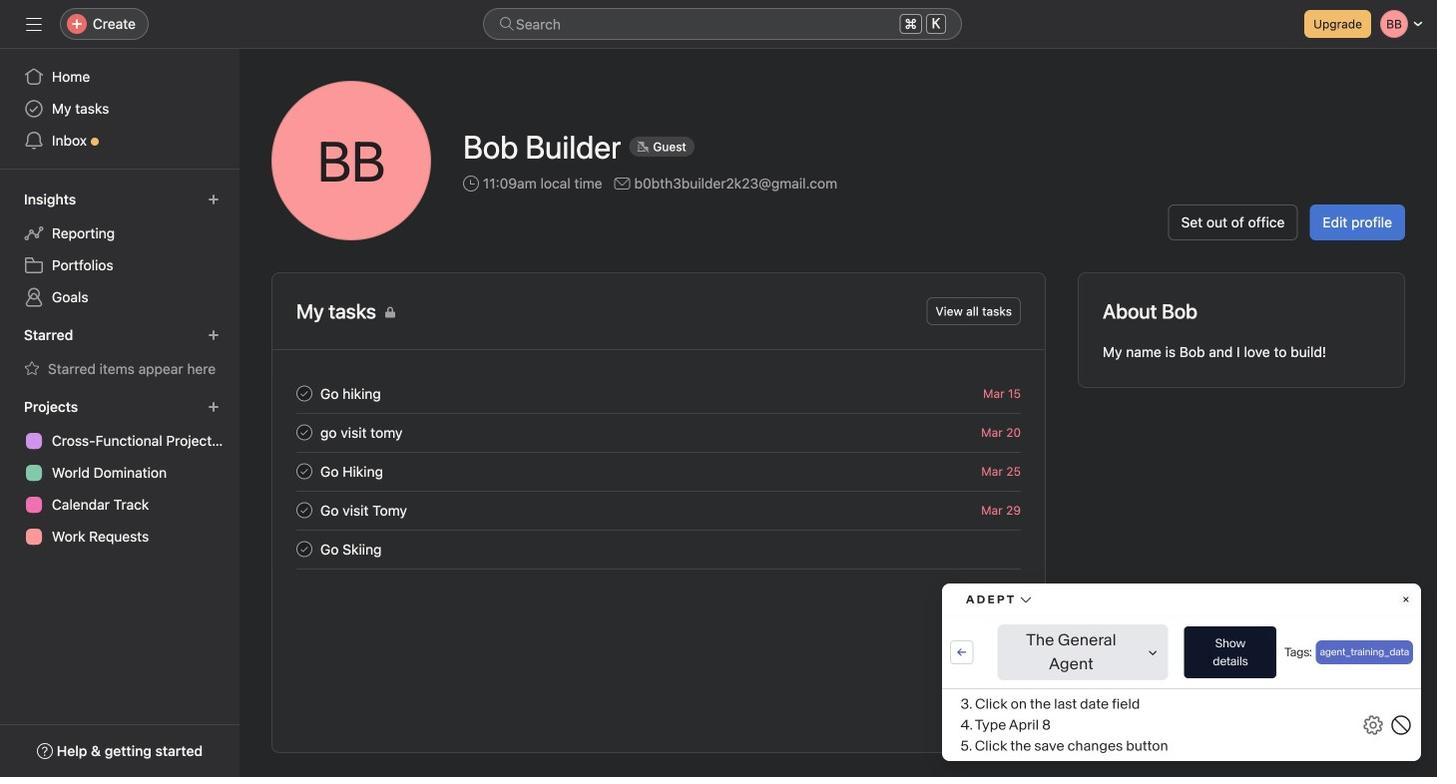 Task type: describe. For each thing, give the bounding box(es) containing it.
projects element
[[0, 389, 240, 557]]

Optional text field
[[547, 426, 703, 462]]

2 mark complete image from the top
[[293, 460, 316, 484]]

hide sidebar image
[[26, 16, 42, 32]]

3 mark complete checkbox from the top
[[293, 499, 316, 523]]

1 mark complete checkbox from the top
[[293, 382, 316, 406]]

4 list item from the top
[[273, 491, 1045, 530]]

1 tab from the left
[[458, 104, 542, 136]]

mark complete image for second mark complete checkbox from the bottom
[[293, 499, 316, 523]]

settings tab list
[[359, 104, 1078, 137]]

2 list item from the top
[[273, 413, 1045, 452]]



Task type: vqa. For each thing, say whether or not it's contained in the screenshot.
rhythm
no



Task type: locate. For each thing, give the bounding box(es) containing it.
4 mark complete checkbox from the top
[[293, 538, 316, 562]]

2 vertical spatial mark complete image
[[293, 538, 316, 562]]

global element
[[0, 49, 240, 169]]

1 vertical spatial mark complete image
[[293, 460, 316, 484]]

3 mark complete image from the top
[[293, 538, 316, 562]]

2 tab from the left
[[566, 104, 679, 136]]

None checkbox
[[391, 491, 403, 503]]

1 list item from the top
[[273, 374, 1045, 413]]

I usually work from 9am-5pm PST. Feel free to assign me a task with a due date anytime. Also, I love dogs! text field
[[391, 258, 1046, 327]]

dialog
[[359, 0, 1078, 738]]

1 vertical spatial mark complete image
[[293, 499, 316, 523]]

5 list item from the top
[[273, 530, 1045, 569]]

3 list item from the top
[[273, 452, 1045, 491]]

1 mark complete image from the top
[[293, 382, 316, 406]]

list item
[[273, 374, 1045, 413], [273, 413, 1045, 452], [273, 452, 1045, 491], [273, 491, 1045, 530], [273, 530, 1045, 569]]

insights element
[[0, 182, 240, 317]]

0 vertical spatial mark complete image
[[293, 382, 316, 406]]

2 mark complete checkbox from the top
[[293, 460, 316, 484]]

None text field
[[391, 426, 531, 462]]

mark complete image for fourth mark complete checkbox from the top
[[293, 538, 316, 562]]

2 mark complete image from the top
[[293, 499, 316, 523]]

tab
[[458, 104, 542, 136], [566, 104, 679, 136]]

0 horizontal spatial tab
[[458, 104, 542, 136]]

mark complete image
[[293, 421, 316, 445], [293, 460, 316, 484]]

Mark complete checkbox
[[293, 421, 316, 445]]

Mark complete checkbox
[[293, 382, 316, 406], [293, 460, 316, 484], [293, 499, 316, 523], [293, 538, 316, 562]]

1 mark complete image from the top
[[293, 421, 316, 445]]

mark complete image
[[293, 382, 316, 406], [293, 499, 316, 523], [293, 538, 316, 562]]

0 vertical spatial mark complete image
[[293, 421, 316, 445]]

starred element
[[0, 317, 240, 389]]

None text field
[[391, 164, 703, 200]]

mark complete image for 4th mark complete checkbox from the bottom
[[293, 382, 316, 406]]

1 horizontal spatial tab
[[566, 104, 679, 136]]



